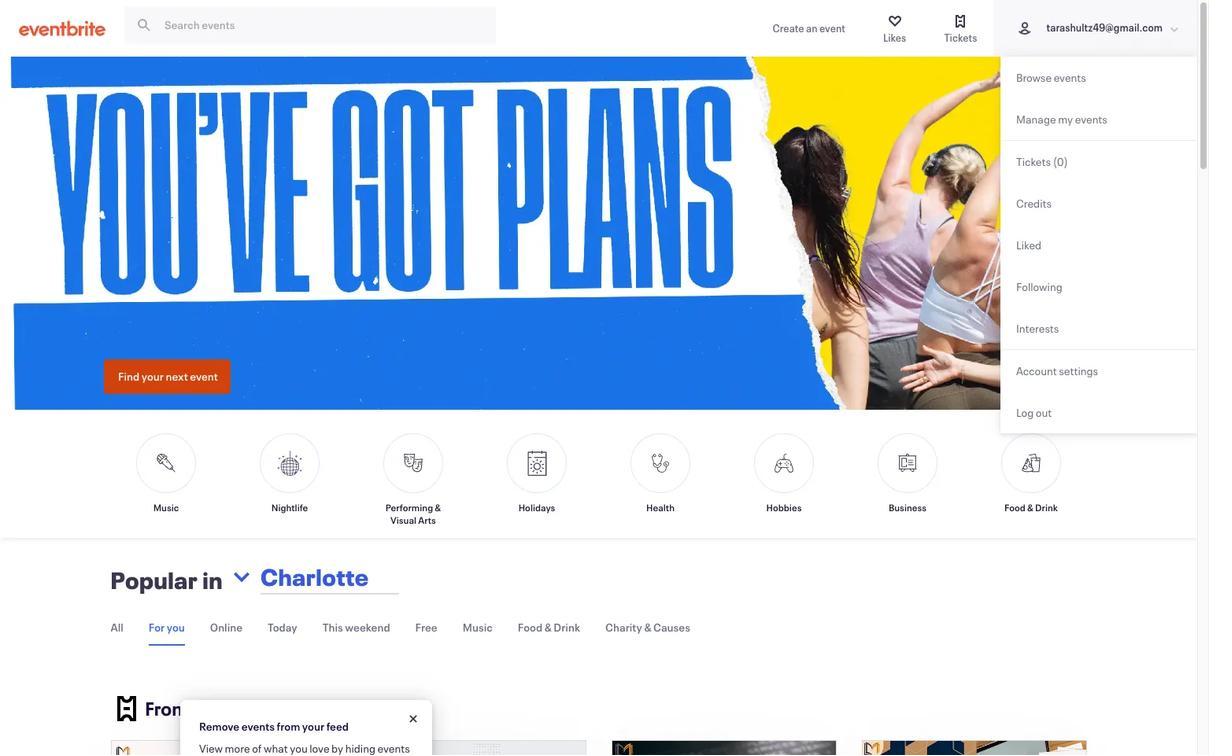 Task type: describe. For each thing, give the bounding box(es) containing it.
nightlife
[[271, 501, 308, 514]]

create
[[773, 21, 804, 35]]

0 horizontal spatial event
[[190, 369, 218, 384]]

nightlife link
[[250, 433, 329, 526]]

tickets (0) link
[[1001, 141, 1197, 183]]

food inside "button"
[[518, 620, 542, 635]]

free
[[415, 620, 437, 635]]

log out link
[[1001, 392, 1197, 434]]

from
[[145, 696, 189, 722]]

business
[[889, 501, 927, 514]]

charity & causes button
[[605, 611, 690, 644]]

menu bar containing browse events
[[993, 0, 1197, 434]]

browse events link
[[1001, 57, 1197, 98]]

follow
[[323, 696, 376, 722]]

tarashultz49@gmail.com
[[1047, 21, 1163, 35]]

events for browse events
[[1054, 70, 1086, 85]]

interests link
[[1001, 308, 1197, 350]]

& inside "button"
[[544, 620, 552, 635]]

tickets (0)
[[1016, 154, 1068, 169]]

following
[[1016, 279, 1063, 294]]

business link
[[868, 433, 947, 526]]

health link
[[621, 433, 700, 526]]

for you button
[[149, 611, 185, 646]]

find
[[118, 369, 139, 384]]

in
[[202, 565, 223, 596]]

create an event
[[773, 21, 845, 35]]

remove
[[199, 719, 239, 734]]

tickets for tickets
[[944, 31, 977, 45]]

visual
[[391, 514, 417, 526]]

music link
[[127, 433, 205, 526]]

account
[[1016, 364, 1057, 379]]

log
[[1016, 405, 1034, 420]]

& inside button
[[644, 620, 651, 635]]

likes
[[883, 31, 906, 45]]

& inside 'performing & visual arts'
[[435, 501, 441, 514]]

credits link
[[1001, 183, 1197, 224]]

tarashultz49@gmail.com link
[[993, 0, 1197, 57]]

popular in
[[111, 565, 223, 596]]

0 vertical spatial food
[[1004, 501, 1026, 514]]

liked link
[[1001, 224, 1197, 266]]

free button
[[415, 611, 437, 644]]

browse
[[1016, 70, 1052, 85]]

this
[[322, 620, 343, 635]]

credits
[[1016, 196, 1052, 211]]

log out
[[1016, 405, 1052, 420]]



Task type: vqa. For each thing, say whether or not it's contained in the screenshot.
the topmost the Community
no



Task type: locate. For each thing, give the bounding box(es) containing it.
likes link
[[867, 0, 922, 57]]

online
[[210, 620, 243, 635]]

events right browse
[[1054, 70, 1086, 85]]

eventbrite image
[[19, 20, 105, 36]]

arts
[[418, 514, 436, 526]]

all
[[111, 620, 123, 635]]

interests
[[1016, 321, 1059, 336]]

manage
[[1016, 112, 1056, 127]]

create an event link
[[757, 0, 861, 57]]

music right free
[[463, 620, 493, 635]]

from organizers you follow
[[145, 696, 376, 722]]

hobbies link
[[745, 433, 823, 526]]

tickets inside 'link'
[[1016, 154, 1051, 169]]

performing
[[386, 501, 433, 514]]

tickets inside "link"
[[944, 31, 977, 45]]

food & drink button
[[518, 611, 580, 644]]

menu bar
[[993, 0, 1197, 434]]

1 horizontal spatial you
[[288, 696, 319, 722]]

0 horizontal spatial food
[[518, 620, 542, 635]]

1 vertical spatial events
[[1075, 112, 1107, 127]]

your inside find your next event link
[[141, 369, 164, 384]]

1 vertical spatial drink
[[554, 620, 580, 635]]

all button
[[111, 611, 123, 644]]

your left feed
[[302, 719, 324, 734]]

0 horizontal spatial music
[[153, 501, 179, 514]]

tickets link
[[928, 0, 993, 57]]

remove events from your feed alert dialog
[[180, 701, 432, 756]]

1 horizontal spatial music
[[463, 620, 493, 635]]

1 vertical spatial you
[[288, 696, 319, 722]]

browse events
[[1016, 70, 1086, 85]]

0 vertical spatial music
[[153, 501, 179, 514]]

you
[[167, 620, 185, 635], [288, 696, 319, 722]]

organizers
[[192, 696, 284, 722]]

tickets
[[944, 31, 977, 45], [1016, 154, 1051, 169]]

0 horizontal spatial tickets
[[944, 31, 977, 45]]

health
[[646, 501, 675, 514]]

account settings link
[[1001, 350, 1197, 392]]

find your next event
[[118, 369, 218, 384]]

events inside "remove events from your feed" alert dialog
[[241, 719, 275, 734]]

event right an
[[819, 21, 845, 35]]

remove events from your feed
[[199, 719, 349, 734]]

holidays link
[[497, 433, 576, 526]]

1 vertical spatial music
[[463, 620, 493, 635]]

events
[[1054, 70, 1086, 85], [1075, 112, 1107, 127], [241, 719, 275, 734]]

out
[[1036, 405, 1052, 420]]

you left feed
[[288, 696, 319, 722]]

0 vertical spatial drink
[[1035, 501, 1058, 514]]

you right for
[[167, 620, 185, 635]]

events inside browse events link
[[1054, 70, 1086, 85]]

charity
[[605, 620, 642, 635]]

0 horizontal spatial drink
[[554, 620, 580, 635]]

1 vertical spatial food
[[518, 620, 542, 635]]

tickets right 'likes'
[[944, 31, 977, 45]]

online button
[[210, 611, 243, 644]]

drink inside 'food & drink' link
[[1035, 501, 1058, 514]]

1 horizontal spatial drink
[[1035, 501, 1058, 514]]

your
[[141, 369, 164, 384], [302, 719, 324, 734]]

food & drink link
[[992, 433, 1071, 526]]

settings
[[1059, 364, 1098, 379]]

0 vertical spatial you
[[167, 620, 185, 635]]

0 vertical spatial your
[[141, 369, 164, 384]]

manage my events
[[1016, 112, 1107, 127]]

food
[[1004, 501, 1026, 514], [518, 620, 542, 635]]

event
[[819, 21, 845, 35], [190, 369, 218, 384]]

events inside manage my events link
[[1075, 112, 1107, 127]]

events right my at the top right of page
[[1075, 112, 1107, 127]]

for you
[[149, 620, 185, 635]]

my
[[1058, 112, 1073, 127]]

events for remove events from your feed
[[241, 719, 275, 734]]

causes
[[653, 620, 690, 635]]

tickets left (0)
[[1016, 154, 1051, 169]]

popular
[[111, 565, 198, 596]]

today button
[[268, 611, 297, 644]]

1 vertical spatial event
[[190, 369, 218, 384]]

charity & causes
[[605, 620, 690, 635]]

event right next
[[190, 369, 218, 384]]

from
[[277, 719, 300, 734]]

your right find
[[141, 369, 164, 384]]

1 horizontal spatial tickets
[[1016, 154, 1051, 169]]

0 vertical spatial food & drink
[[1004, 501, 1058, 514]]

1 vertical spatial your
[[302, 719, 324, 734]]

1 horizontal spatial event
[[819, 21, 845, 35]]

this weekend
[[322, 620, 390, 635]]

0 horizontal spatial food & drink
[[518, 620, 580, 635]]

feed
[[326, 719, 349, 734]]

2 vertical spatial events
[[241, 719, 275, 734]]

drink
[[1035, 501, 1058, 514], [554, 620, 580, 635]]

0 vertical spatial events
[[1054, 70, 1086, 85]]

find your next event link
[[104, 359, 230, 394]]

1 vertical spatial food & drink
[[518, 620, 580, 635]]

1 horizontal spatial food & drink
[[1004, 501, 1058, 514]]

this weekend button
[[322, 611, 390, 644]]

0 vertical spatial event
[[819, 21, 845, 35]]

an
[[806, 21, 818, 35]]

performing & visual arts link
[[374, 433, 453, 526]]

drink inside food & drink "button"
[[554, 620, 580, 635]]

you inside for you button
[[167, 620, 185, 635]]

0 horizontal spatial your
[[141, 369, 164, 384]]

0 vertical spatial tickets
[[944, 31, 977, 45]]

hobbies
[[766, 501, 802, 514]]

following link
[[1001, 266, 1197, 308]]

tickets for tickets (0)
[[1016, 154, 1051, 169]]

for
[[149, 620, 165, 635]]

holidays
[[518, 501, 555, 514]]

homepage header image
[[0, 57, 1209, 410]]

today
[[268, 620, 297, 635]]

liked
[[1016, 238, 1042, 253]]

food & drink
[[1004, 501, 1058, 514], [518, 620, 580, 635]]

performing & visual arts
[[386, 501, 441, 526]]

0 horizontal spatial you
[[167, 620, 185, 635]]

&
[[435, 501, 441, 514], [1027, 501, 1033, 514], [544, 620, 552, 635], [644, 620, 651, 635]]

None text field
[[256, 552, 545, 603]]

music button
[[463, 611, 493, 644]]

events left from
[[241, 719, 275, 734]]

1 vertical spatial tickets
[[1016, 154, 1051, 169]]

music up popular in
[[153, 501, 179, 514]]

your inside "remove events from your feed" alert dialog
[[302, 719, 324, 734]]

music
[[153, 501, 179, 514], [463, 620, 493, 635]]

1 horizontal spatial your
[[302, 719, 324, 734]]

1 horizontal spatial food
[[1004, 501, 1026, 514]]

account settings
[[1016, 364, 1098, 379]]

weekend
[[345, 620, 390, 635]]

next
[[166, 369, 188, 384]]

manage my events link
[[1001, 98, 1197, 140]]

(0)
[[1053, 154, 1068, 169]]



